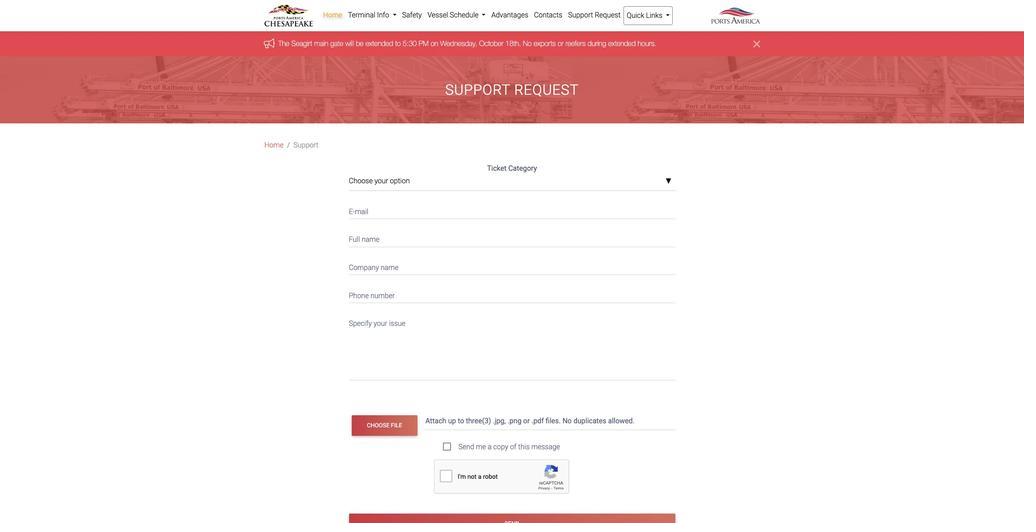 Task type: vqa. For each thing, say whether or not it's contained in the screenshot.
6/10/2023 08:00's 08:00
no



Task type: describe. For each thing, give the bounding box(es) containing it.
Company name text field
[[349, 258, 676, 275]]

copy
[[494, 443, 509, 451]]

e-mail
[[349, 207, 369, 216]]

quick
[[627, 11, 645, 20]]

pm
[[419, 40, 429, 48]]

phone number
[[349, 291, 395, 300]]

hours.
[[638, 40, 657, 48]]

message
[[532, 443, 561, 451]]

specify your issue
[[349, 319, 406, 328]]

2 extended from the left
[[609, 40, 636, 48]]

▼
[[666, 178, 672, 185]]

send
[[459, 443, 475, 451]]

Specify your issue text field
[[349, 314, 676, 381]]

Attach up to three(3) .jpg, .png or .pdf files. No duplicates allowed. text field
[[425, 413, 677, 430]]

number
[[371, 291, 395, 300]]

choose your option
[[349, 177, 410, 185]]

name for company name
[[381, 263, 399, 272]]

2 horizontal spatial support
[[569, 11, 594, 19]]

0 horizontal spatial home link
[[265, 140, 284, 151]]

1 extended from the left
[[366, 40, 394, 48]]

vessel schedule
[[428, 11, 481, 19]]

no
[[523, 40, 532, 48]]

0 vertical spatial request
[[595, 11, 621, 19]]

be
[[356, 40, 364, 48]]

1 vertical spatial request
[[515, 82, 579, 99]]

file
[[391, 422, 402, 429]]

phone
[[349, 291, 369, 300]]

2 vertical spatial support
[[294, 141, 319, 150]]

e-
[[349, 207, 355, 216]]

choose for choose file
[[367, 422, 390, 429]]

terminal info
[[348, 11, 391, 19]]

18th.
[[506, 40, 521, 48]]

a
[[488, 443, 492, 451]]

reefers
[[566, 40, 586, 48]]

choose for choose your option
[[349, 177, 373, 185]]

vessel
[[428, 11, 448, 19]]

option
[[390, 177, 410, 185]]

seagirt
[[292, 40, 312, 48]]

of
[[510, 443, 517, 451]]

company name
[[349, 263, 399, 272]]

close image
[[754, 39, 761, 49]]

company
[[349, 263, 379, 272]]

info
[[377, 11, 390, 19]]



Task type: locate. For each thing, give the bounding box(es) containing it.
choose file
[[367, 422, 402, 429]]

wednesday,
[[441, 40, 478, 48]]

your for choose
[[375, 177, 389, 185]]

0 vertical spatial home
[[323, 11, 342, 19]]

contacts link
[[532, 6, 566, 24]]

0 vertical spatial your
[[375, 177, 389, 185]]

ticket category
[[487, 164, 537, 173]]

0 horizontal spatial support
[[294, 141, 319, 150]]

5:30
[[403, 40, 417, 48]]

1 vertical spatial name
[[381, 263, 399, 272]]

home
[[323, 11, 342, 19], [265, 141, 284, 150]]

0 vertical spatial name
[[362, 235, 380, 244]]

support request
[[569, 11, 621, 19], [446, 82, 579, 99]]

E-mail email field
[[349, 202, 676, 219]]

0 horizontal spatial extended
[[366, 40, 394, 48]]

send me a copy of this message
[[459, 443, 561, 451]]

1 vertical spatial home
[[265, 141, 284, 150]]

support request link
[[566, 6, 624, 24]]

safety
[[402, 11, 422, 19]]

quick links link
[[624, 6, 673, 25]]

choose up mail
[[349, 177, 373, 185]]

your left issue
[[374, 319, 388, 328]]

Phone number text field
[[349, 286, 676, 303]]

full name
[[349, 235, 380, 244]]

0 horizontal spatial name
[[362, 235, 380, 244]]

1 horizontal spatial extended
[[609, 40, 636, 48]]

mail
[[355, 207, 369, 216]]

1 horizontal spatial name
[[381, 263, 399, 272]]

1 horizontal spatial home link
[[321, 6, 345, 24]]

quick links
[[627, 11, 665, 20]]

during
[[588, 40, 607, 48]]

the
[[278, 40, 290, 48]]

your for specify
[[374, 319, 388, 328]]

contacts
[[534, 11, 563, 19]]

1 horizontal spatial support
[[446, 82, 511, 99]]

name right the company
[[381, 263, 399, 272]]

Full name text field
[[349, 230, 676, 247]]

terminal info link
[[345, 6, 400, 24]]

ticket
[[487, 164, 507, 173]]

extended right during
[[609, 40, 636, 48]]

1 vertical spatial choose
[[367, 422, 390, 429]]

0 vertical spatial home link
[[321, 6, 345, 24]]

1 vertical spatial support
[[446, 82, 511, 99]]

main
[[314, 40, 329, 48]]

your left option at left top
[[375, 177, 389, 185]]

to
[[395, 40, 401, 48]]

exports
[[534, 40, 556, 48]]

1 horizontal spatial request
[[595, 11, 621, 19]]

your
[[375, 177, 389, 185], [374, 319, 388, 328]]

this
[[519, 443, 530, 451]]

issue
[[389, 319, 406, 328]]

0 horizontal spatial home
[[265, 141, 284, 150]]

name for full name
[[362, 235, 380, 244]]

advantages link
[[489, 6, 532, 24]]

category
[[509, 164, 537, 173]]

vessel schedule link
[[425, 6, 489, 24]]

specify
[[349, 319, 372, 328]]

0 vertical spatial support request
[[569, 11, 621, 19]]

choose left the file
[[367, 422, 390, 429]]

name right full
[[362, 235, 380, 244]]

schedule
[[450, 11, 479, 19]]

extended
[[366, 40, 394, 48], [609, 40, 636, 48]]

gate
[[331, 40, 344, 48]]

october
[[480, 40, 504, 48]]

me
[[476, 443, 486, 451]]

support
[[569, 11, 594, 19], [446, 82, 511, 99], [294, 141, 319, 150]]

the seagirt main gate will be extended to 5:30 pm on wednesday, october 18th.  no exports or reefers during extended hours.
[[278, 40, 657, 48]]

terminal
[[348, 11, 376, 19]]

on
[[431, 40, 439, 48]]

links
[[647, 11, 663, 20]]

name
[[362, 235, 380, 244], [381, 263, 399, 272]]

1 vertical spatial support request
[[446, 82, 579, 99]]

home for left the home link
[[265, 141, 284, 150]]

home link
[[321, 6, 345, 24], [265, 140, 284, 151]]

0 horizontal spatial request
[[515, 82, 579, 99]]

request
[[595, 11, 621, 19], [515, 82, 579, 99]]

full
[[349, 235, 360, 244]]

the seagirt main gate will be extended to 5:30 pm on wednesday, october 18th.  no exports or reefers during extended hours. alert
[[0, 31, 1025, 57]]

1 vertical spatial your
[[374, 319, 388, 328]]

choose
[[349, 177, 373, 185], [367, 422, 390, 429]]

home for the home link to the right
[[323, 11, 342, 19]]

or
[[558, 40, 564, 48]]

1 horizontal spatial home
[[323, 11, 342, 19]]

advantages
[[492, 11, 529, 19]]

safety link
[[400, 6, 425, 24]]

0 vertical spatial support
[[569, 11, 594, 19]]

the seagirt main gate will be extended to 5:30 pm on wednesday, october 18th.  no exports or reefers during extended hours. link
[[278, 40, 657, 48]]

extended left to on the left top
[[366, 40, 394, 48]]

will
[[346, 40, 354, 48]]

0 vertical spatial choose
[[349, 177, 373, 185]]

1 vertical spatial home link
[[265, 140, 284, 151]]

bullhorn image
[[264, 38, 278, 48]]



